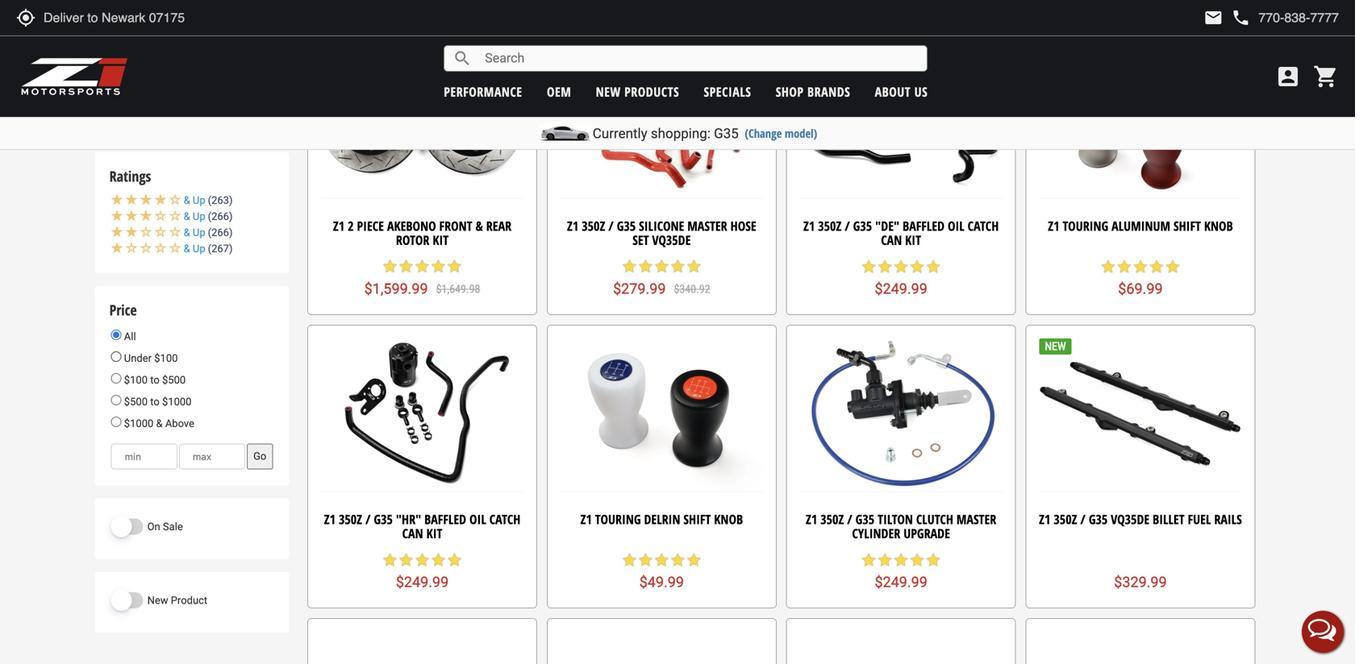Task type: vqa. For each thing, say whether or not it's contained in the screenshot.
"Can" inside Z1 350Z / G35 "DE" Baffled Oil Catch Can Kit
yes



Task type: describe. For each thing, give the bounding box(es) containing it.
z1 motorsports logo image
[[20, 56, 129, 97]]

/ for vq35de
[[1080, 511, 1086, 528]]

account_box
[[1275, 64, 1301, 90]]

vq35de inside z1 350z / g35 silicone master hose set vq35de
[[652, 231, 691, 249]]

z1 for z1 350z / g35 vq35de billet fuel rails
[[1039, 511, 1051, 528]]

& left 263 at the top
[[184, 194, 190, 206]]

$1000 & above
[[121, 418, 194, 430]]

$249.99 for "hr"
[[396, 574, 449, 591]]

about us link
[[875, 83, 928, 100]]

on sale
[[147, 521, 183, 533]]

2 & up 266 from the top
[[184, 227, 229, 239]]

1 266 from the top
[[211, 210, 229, 223]]

$500 to $1000
[[121, 396, 192, 408]]

phone link
[[1231, 8, 1339, 27]]

shopping:
[[651, 125, 711, 142]]

about us
[[875, 83, 928, 100]]

$1,599.99
[[364, 281, 428, 297]]

currently
[[593, 125, 647, 142]]

g35 for z1 350z / g35 tilton clutch master cylinder upgrade
[[855, 511, 874, 528]]

& inside z1 2 piece akebono front & rear rotor kit
[[475, 217, 483, 235]]

catch for z1 350z / g35 "de" baffled oil catch can kit
[[968, 217, 999, 235]]

& left above
[[156, 418, 163, 430]]

shop brands link
[[776, 83, 850, 100]]

can for "hr"
[[402, 525, 423, 543]]

0 horizontal spatial $1000
[[124, 418, 154, 430]]

z1 2 piece akebono front & rear rotor kit
[[333, 217, 511, 249]]

350z for z1 350z / g35 tilton clutch master cylinder upgrade
[[820, 511, 844, 528]]

aluminum
[[1112, 217, 1170, 235]]

show more button
[[111, 102, 189, 123]]

performance link
[[444, 83, 522, 100]]

can for "de"
[[881, 231, 902, 249]]

show
[[124, 106, 150, 118]]

about
[[875, 83, 911, 100]]

shopping_cart link
[[1309, 64, 1339, 90]]

mail link
[[1204, 8, 1223, 27]]

oem
[[547, 83, 571, 100]]

catch for z1 350z / g35 "hr" baffled oil catch can kit
[[489, 511, 520, 528]]

oil for z1 350z / g35 "hr" baffled oil catch can kit
[[469, 511, 486, 528]]

fuel
[[1188, 511, 1211, 528]]

z1 for z1 350z / g35 silicone master hose set vq35de
[[567, 217, 579, 235]]

g35 for z1 350z / g35 "hr" baffled oil catch can kit
[[374, 511, 393, 528]]

rotor
[[396, 231, 429, 249]]

max number field
[[179, 444, 245, 470]]

z1 350z / g35 "de" baffled oil catch can kit
[[803, 217, 999, 249]]

set
[[633, 231, 649, 249]]

silicone
[[639, 217, 684, 235]]

0 horizontal spatial $500
[[124, 396, 148, 408]]

hose
[[730, 217, 756, 235]]

2
[[348, 217, 354, 235]]

1 horizontal spatial vq35de
[[1111, 511, 1150, 528]]

show more
[[124, 106, 177, 118]]

upgrade
[[904, 525, 950, 543]]

sale
[[163, 521, 183, 533]]

all
[[121, 331, 136, 343]]

specials link
[[704, 83, 751, 100]]

front
[[439, 217, 472, 235]]

star star star star star $249.99 for "de"
[[861, 259, 941, 298]]

z1 350z / g35 vq35de billet fuel rails
[[1039, 511, 1242, 528]]

350z for z1 350z / g35 silicone master hose set vq35de
[[582, 217, 605, 235]]

tilton
[[878, 511, 913, 528]]

new products link
[[596, 83, 679, 100]]

star star star star star $279.99 $340.92
[[613, 259, 710, 297]]

vortech
[[129, 58, 165, 70]]

new product
[[147, 595, 207, 607]]

account_box link
[[1271, 64, 1305, 90]]

touring for delrin
[[595, 511, 641, 528]]

price
[[109, 301, 137, 320]]

z1 touring aluminum shift knob
[[1048, 217, 1233, 235]]

shopping_cart
[[1313, 64, 1339, 90]]

master inside z1 350z / g35 tilton clutch master cylinder upgrade
[[956, 511, 996, 528]]

min number field
[[111, 444, 177, 470]]

"de"
[[875, 217, 899, 235]]

z1 350z / g35 "hr" baffled oil catch can kit
[[324, 511, 520, 543]]

knob for z1 touring aluminum shift knob
[[1204, 217, 1233, 235]]

& up & up 267
[[184, 227, 190, 239]]

us
[[914, 83, 928, 100]]

shift for aluminum
[[1174, 217, 1201, 235]]

cylinder
[[852, 525, 900, 543]]

& up 263
[[184, 194, 229, 206]]

rails
[[1214, 511, 1242, 528]]

search
[[453, 49, 472, 68]]

263
[[211, 194, 229, 206]]

billet
[[1153, 511, 1185, 528]]

star star star star star $249.99 for tilton
[[861, 552, 941, 591]]

1 horizontal spatial $100
[[154, 352, 178, 365]]

ratings
[[109, 166, 151, 186]]

delrin
[[644, 511, 680, 528]]

more
[[152, 106, 177, 118]]

above
[[165, 418, 194, 430]]

mail phone
[[1204, 8, 1250, 27]]

z1 for z1 2 piece akebono front & rear rotor kit
[[333, 217, 345, 235]]

/ for "hr"
[[365, 511, 371, 528]]

mail
[[1204, 8, 1223, 27]]

(change
[[745, 125, 782, 141]]

2 up from the top
[[193, 210, 205, 223]]

shop
[[776, 83, 804, 100]]

my_location
[[16, 8, 35, 27]]

akebono
[[387, 217, 436, 235]]

kit for z1 350z / g35 "de" baffled oil catch can kit
[[905, 231, 921, 249]]

under  $100
[[121, 352, 178, 365]]



Task type: locate. For each thing, give the bounding box(es) containing it.
1 vertical spatial catch
[[489, 511, 520, 528]]

& up 267
[[184, 243, 229, 255]]

0 horizontal spatial master
[[687, 217, 727, 235]]

0 vertical spatial to
[[150, 374, 160, 386]]

g35 left billet
[[1089, 511, 1108, 528]]

1 horizontal spatial can
[[881, 231, 902, 249]]

350z for z1 350z / g35 "hr" baffled oil catch can kit
[[339, 511, 362, 528]]

1 vertical spatial & up 266
[[184, 227, 229, 239]]

/ for tilton
[[847, 511, 852, 528]]

& down & up 263
[[184, 210, 190, 223]]

touring
[[1063, 217, 1108, 235], [595, 511, 641, 528]]

products
[[624, 83, 679, 100]]

350z inside z1 350z / g35 silicone master hose set vq35de
[[582, 217, 605, 235]]

350z inside z1 350z / g35 "de" baffled oil catch can kit
[[818, 217, 841, 235]]

g35 inside z1 350z / g35 tilton clutch master cylinder upgrade
[[855, 511, 874, 528]]

go
[[253, 450, 266, 463]]

rear
[[486, 217, 511, 235]]

/ for "de"
[[845, 217, 850, 235]]

1 horizontal spatial oil
[[948, 217, 964, 235]]

1 vertical spatial shift
[[683, 511, 711, 528]]

0 vertical spatial baffled
[[903, 217, 945, 235]]

z1 inside z1 350z / g35 tilton clutch master cylinder upgrade
[[806, 511, 817, 528]]

product
[[171, 595, 207, 607]]

None radio
[[111, 330, 121, 340], [111, 373, 121, 384], [111, 330, 121, 340], [111, 373, 121, 384]]

$100 to $500
[[121, 374, 186, 386]]

0 horizontal spatial touring
[[595, 511, 641, 528]]

1 vertical spatial 1
[[160, 38, 165, 49]]

$249.99 down z1 350z / g35 "de" baffled oil catch can kit
[[875, 281, 927, 298]]

& up 266 up & up 267
[[184, 227, 229, 239]]

0 vertical spatial touring
[[1063, 217, 1108, 235]]

specials
[[704, 83, 751, 100]]

0 horizontal spatial $100
[[124, 374, 148, 386]]

$100 up $100 to $500
[[154, 352, 178, 365]]

z1 for z1 touring aluminum shift knob
[[1048, 217, 1059, 235]]

0 vertical spatial shift
[[1174, 217, 1201, 235]]

z1 for z1 350z / g35 "de" baffled oil catch can kit
[[803, 217, 815, 235]]

star star star star star $49.99
[[621, 552, 702, 591]]

$1000
[[162, 396, 192, 408], [124, 418, 154, 430]]

oil inside 'z1 350z / g35 "hr" baffled oil catch can kit'
[[469, 511, 486, 528]]

g35 inside z1 350z / g35 "de" baffled oil catch can kit
[[853, 217, 872, 235]]

baffled
[[903, 217, 945, 235], [424, 511, 466, 528]]

$340.92
[[674, 283, 710, 296]]

star star star star star $69.99
[[1100, 259, 1181, 298]]

g35 inside 'z1 350z / g35 "hr" baffled oil catch can kit'
[[374, 511, 393, 528]]

oem link
[[547, 83, 571, 100]]

star star star star star $249.99 down 'z1 350z / g35 "hr" baffled oil catch can kit'
[[382, 552, 463, 591]]

0 vertical spatial $100
[[154, 352, 178, 365]]

3 up from the top
[[193, 227, 205, 239]]

$1000 down $500 to $1000
[[124, 418, 154, 430]]

1 vertical spatial baffled
[[424, 511, 466, 528]]

touring left delrin
[[595, 511, 641, 528]]

piece
[[357, 217, 384, 235]]

0 horizontal spatial baffled
[[424, 511, 466, 528]]

clutch
[[916, 511, 953, 528]]

oil right "de"
[[948, 217, 964, 235]]

0 vertical spatial can
[[881, 231, 902, 249]]

z1 350z / g35 silicone master hose set vq35de
[[567, 217, 756, 249]]

$500 up $500 to $1000
[[162, 374, 186, 386]]

1 vertical spatial master
[[956, 511, 996, 528]]

vq35de right 'set'
[[652, 231, 691, 249]]

$1,649.98
[[436, 283, 480, 296]]

/ inside z1 350z / g35 "de" baffled oil catch can kit
[[845, 217, 850, 235]]

up left 263 at the top
[[193, 194, 205, 206]]

new
[[147, 595, 168, 607]]

1 & up 266 from the top
[[184, 210, 229, 223]]

0 vertical spatial knob
[[1204, 217, 1233, 235]]

0 vertical spatial 1
[[167, 17, 172, 28]]

1 vertical spatial vq35de
[[1111, 511, 1150, 528]]

star
[[382, 259, 398, 275], [398, 259, 414, 275], [414, 259, 430, 275], [430, 259, 446, 275], [446, 259, 463, 275], [621, 259, 637, 275], [637, 259, 654, 275], [654, 259, 670, 275], [670, 259, 686, 275], [686, 259, 702, 275], [861, 259, 877, 275], [877, 259, 893, 275], [893, 259, 909, 275], [909, 259, 925, 275], [925, 259, 941, 275], [1100, 259, 1116, 275], [1116, 259, 1132, 275], [1132, 259, 1149, 275], [1149, 259, 1165, 275], [1165, 259, 1181, 275], [382, 552, 398, 569], [398, 552, 414, 569], [414, 552, 430, 569], [430, 552, 446, 569], [446, 552, 463, 569], [621, 552, 637, 569], [637, 552, 654, 569], [654, 552, 670, 569], [670, 552, 686, 569], [686, 552, 702, 569], [861, 552, 877, 569], [877, 552, 893, 569], [893, 552, 909, 569], [909, 552, 925, 569], [925, 552, 941, 569]]

266 up 267
[[211, 227, 229, 239]]

& left 267
[[184, 243, 190, 255]]

&
[[184, 194, 190, 206], [184, 210, 190, 223], [475, 217, 483, 235], [184, 227, 190, 239], [184, 243, 190, 255], [156, 418, 163, 430]]

can
[[881, 231, 902, 249], [402, 525, 423, 543]]

master inside z1 350z / g35 silicone master hose set vq35de
[[687, 217, 727, 235]]

on
[[147, 521, 160, 533]]

kit right "hr"
[[426, 525, 442, 543]]

g35 left "(change"
[[714, 125, 739, 142]]

1 right howe
[[167, 17, 172, 28]]

model)
[[785, 125, 817, 141]]

new
[[596, 83, 621, 100]]

new products
[[596, 83, 679, 100]]

to for $500
[[150, 396, 160, 408]]

g35 left tilton
[[855, 511, 874, 528]]

0 vertical spatial $1000
[[162, 396, 192, 408]]

/ inside 'z1 350z / g35 "hr" baffled oil catch can kit'
[[365, 511, 371, 528]]

catch inside 'z1 350z / g35 "hr" baffled oil catch can kit'
[[489, 511, 520, 528]]

1 vertical spatial $500
[[124, 396, 148, 408]]

$100 down under
[[124, 374, 148, 386]]

z1 for z1 touring delrin shift knob
[[580, 511, 592, 528]]

under
[[124, 352, 152, 365]]

star star star star star $1,599.99 $1,649.98
[[364, 259, 480, 297]]

catch inside z1 350z / g35 "de" baffled oil catch can kit
[[968, 217, 999, 235]]

g35 for z1 350z / g35 vq35de billet fuel rails
[[1089, 511, 1108, 528]]

performance
[[444, 83, 522, 100]]

tein
[[129, 37, 148, 49]]

1 vertical spatial 266
[[211, 227, 229, 239]]

star star star star star $249.99
[[861, 259, 941, 298], [382, 552, 463, 591], [861, 552, 941, 591]]

z1 for z1 350z / g35 tilton clutch master cylinder upgrade
[[806, 511, 817, 528]]

can inside z1 350z / g35 "de" baffled oil catch can kit
[[881, 231, 902, 249]]

0 vertical spatial $500
[[162, 374, 186, 386]]

0 vertical spatial 266
[[211, 210, 229, 223]]

z1 inside 'z1 350z / g35 "hr" baffled oil catch can kit'
[[324, 511, 336, 528]]

knob for z1 touring delrin shift knob
[[714, 511, 743, 528]]

& up 266
[[184, 210, 229, 223], [184, 227, 229, 239]]

1 vertical spatial knob
[[714, 511, 743, 528]]

touring left aluminum
[[1063, 217, 1108, 235]]

z1 touring delrin shift knob
[[580, 511, 743, 528]]

shift right aluminum
[[1174, 217, 1201, 235]]

0 horizontal spatial can
[[402, 525, 423, 543]]

$249.99 for "de"
[[875, 281, 927, 298]]

z1
[[333, 217, 345, 235], [567, 217, 579, 235], [803, 217, 815, 235], [1048, 217, 1059, 235], [324, 511, 336, 528], [580, 511, 592, 528], [806, 511, 817, 528], [1039, 511, 1051, 528]]

1 horizontal spatial catch
[[968, 217, 999, 235]]

star star star star star $249.99 for "hr"
[[382, 552, 463, 591]]

oil
[[948, 217, 964, 235], [469, 511, 486, 528]]

1 vertical spatial touring
[[595, 511, 641, 528]]

to for $100
[[150, 374, 160, 386]]

brands
[[807, 83, 850, 100]]

2 266 from the top
[[211, 227, 229, 239]]

266 down 263 at the top
[[211, 210, 229, 223]]

up
[[193, 194, 205, 206], [193, 210, 205, 223], [193, 227, 205, 239], [193, 243, 205, 255]]

vq35de left billet
[[1111, 511, 1150, 528]]

oil right "hr"
[[469, 511, 486, 528]]

master
[[687, 217, 727, 235], [956, 511, 996, 528]]

master right clutch
[[956, 511, 996, 528]]

& up 266 down & up 263
[[184, 210, 229, 223]]

350z inside 'z1 350z / g35 "hr" baffled oil catch can kit'
[[339, 511, 362, 528]]

350z for z1 350z / g35 vq35de billet fuel rails
[[1054, 511, 1077, 528]]

knob right delrin
[[714, 511, 743, 528]]

0 horizontal spatial vq35de
[[652, 231, 691, 249]]

/ inside z1 350z / g35 tilton clutch master cylinder upgrade
[[847, 511, 852, 528]]

2 to from the top
[[150, 396, 160, 408]]

shift for delrin
[[683, 511, 711, 528]]

None radio
[[111, 352, 121, 362], [111, 395, 121, 406], [111, 417, 121, 428], [111, 352, 121, 362], [111, 395, 121, 406], [111, 417, 121, 428]]

None checkbox
[[111, 17, 125, 31], [111, 59, 125, 73], [111, 80, 125, 94], [111, 17, 125, 31], [111, 59, 125, 73], [111, 80, 125, 94]]

& left rear
[[475, 217, 483, 235]]

1 right tein
[[160, 38, 165, 49]]

g35 inside z1 350z / g35 silicone master hose set vq35de
[[617, 217, 636, 235]]

up down & up 263
[[193, 210, 205, 223]]

0 horizontal spatial catch
[[489, 511, 520, 528]]

g35 for z1 350z / g35 silicone master hose set vq35de
[[617, 217, 636, 235]]

to up $500 to $1000
[[150, 374, 160, 386]]

g35 left silicone
[[617, 217, 636, 235]]

0 vertical spatial & up 266
[[184, 210, 229, 223]]

g35 for z1 350z / g35 "de" baffled oil catch can kit
[[853, 217, 872, 235]]

1 horizontal spatial $1000
[[162, 396, 192, 408]]

howe
[[129, 16, 156, 28]]

1 horizontal spatial $500
[[162, 374, 186, 386]]

knob right aluminum
[[1204, 217, 1233, 235]]

0 horizontal spatial 1
[[160, 38, 165, 49]]

z1 inside z1 350z / g35 silicone master hose set vq35de
[[567, 217, 579, 235]]

can inside 'z1 350z / g35 "hr" baffled oil catch can kit'
[[402, 525, 423, 543]]

$249.99 for tilton
[[875, 574, 927, 591]]

(change model) link
[[745, 125, 817, 141]]

z1 inside z1 350z / g35 "de" baffled oil catch can kit
[[803, 217, 815, 235]]

$329.99
[[1114, 574, 1167, 591]]

baffled right "hr"
[[424, 511, 466, 528]]

z1 for z1 350z / g35 "hr" baffled oil catch can kit
[[324, 511, 336, 528]]

star star star star star $249.99 down z1 350z / g35 tilton clutch master cylinder upgrade
[[861, 552, 941, 591]]

0 vertical spatial master
[[687, 217, 727, 235]]

/ inside z1 350z / g35 silicone master hose set vq35de
[[608, 217, 614, 235]]

to
[[150, 374, 160, 386], [150, 396, 160, 408]]

0 vertical spatial vq35de
[[652, 231, 691, 249]]

touring for aluminum
[[1063, 217, 1108, 235]]

kit inside z1 350z / g35 "de" baffled oil catch can kit
[[905, 231, 921, 249]]

1
[[167, 17, 172, 28], [160, 38, 165, 49]]

267
[[211, 243, 229, 255]]

baffled for "hr"
[[424, 511, 466, 528]]

1 vertical spatial $100
[[124, 374, 148, 386]]

kit right the rotor
[[433, 231, 449, 249]]

g35 left "de"
[[853, 217, 872, 235]]

1 horizontal spatial shift
[[1174, 217, 1201, 235]]

350z for z1 350z / g35 "de" baffled oil catch can kit
[[818, 217, 841, 235]]

1 horizontal spatial touring
[[1063, 217, 1108, 235]]

g35 left "hr"
[[374, 511, 393, 528]]

to down $100 to $500
[[150, 396, 160, 408]]

baffled inside z1 350z / g35 "de" baffled oil catch can kit
[[903, 217, 945, 235]]

g35
[[714, 125, 739, 142], [617, 217, 636, 235], [853, 217, 872, 235], [374, 511, 393, 528], [855, 511, 874, 528], [1089, 511, 1108, 528]]

$249.99 down the cylinder
[[875, 574, 927, 591]]

1 vertical spatial to
[[150, 396, 160, 408]]

1 horizontal spatial baffled
[[903, 217, 945, 235]]

0 horizontal spatial knob
[[714, 511, 743, 528]]

1 vertical spatial can
[[402, 525, 423, 543]]

catch
[[968, 217, 999, 235], [489, 511, 520, 528]]

go button
[[247, 444, 273, 470]]

1 up from the top
[[193, 194, 205, 206]]

shift
[[1174, 217, 1201, 235], [683, 511, 711, 528]]

oil inside z1 350z / g35 "de" baffled oil catch can kit
[[948, 217, 964, 235]]

shop brands
[[776, 83, 850, 100]]

master left hose
[[687, 217, 727, 235]]

phone
[[1231, 8, 1250, 27]]

0 vertical spatial oil
[[948, 217, 964, 235]]

$279.99
[[613, 281, 666, 297]]

0 vertical spatial catch
[[968, 217, 999, 235]]

up up & up 267
[[193, 227, 205, 239]]

up left 267
[[193, 243, 205, 255]]

1 horizontal spatial master
[[956, 511, 996, 528]]

baffled right "de"
[[903, 217, 945, 235]]

$49.99
[[639, 574, 684, 591]]

0 horizontal spatial shift
[[683, 511, 711, 528]]

baffled inside 'z1 350z / g35 "hr" baffled oil catch can kit'
[[424, 511, 466, 528]]

oil for z1 350z / g35 "de" baffled oil catch can kit
[[948, 217, 964, 235]]

350z inside z1 350z / g35 tilton clutch master cylinder upgrade
[[820, 511, 844, 528]]

$249.99 down 'z1 350z / g35 "hr" baffled oil catch can kit'
[[396, 574, 449, 591]]

z1 350z / g35 tilton clutch master cylinder upgrade
[[806, 511, 996, 543]]

$1000 up above
[[162, 396, 192, 408]]

kit inside z1 2 piece akebono front & rear rotor kit
[[433, 231, 449, 249]]

/
[[608, 217, 614, 235], [845, 217, 850, 235], [365, 511, 371, 528], [847, 511, 852, 528], [1080, 511, 1086, 528]]

baffled for "de"
[[903, 217, 945, 235]]

/ for silicone
[[608, 217, 614, 235]]

$69.99
[[1118, 281, 1163, 298]]

350z
[[582, 217, 605, 235], [818, 217, 841, 235], [339, 511, 362, 528], [820, 511, 844, 528], [1054, 511, 1077, 528]]

kit inside 'z1 350z / g35 "hr" baffled oil catch can kit'
[[426, 525, 442, 543]]

1 vertical spatial $1000
[[124, 418, 154, 430]]

$500 down $100 to $500
[[124, 396, 148, 408]]

$249.99
[[875, 281, 927, 298], [396, 574, 449, 591], [875, 574, 927, 591]]

266
[[211, 210, 229, 223], [211, 227, 229, 239]]

1 to from the top
[[150, 374, 160, 386]]

vq35de
[[652, 231, 691, 249], [1111, 511, 1150, 528]]

1 horizontal spatial 1
[[167, 17, 172, 28]]

"hr"
[[396, 511, 421, 528]]

4 up from the top
[[193, 243, 205, 255]]

Search search field
[[472, 46, 927, 71]]

kit for z1 350z / g35 "hr" baffled oil catch can kit
[[426, 525, 442, 543]]

star star star star star $249.99 down z1 350z / g35 "de" baffled oil catch can kit
[[861, 259, 941, 298]]

1 vertical spatial oil
[[469, 511, 486, 528]]

z1 inside z1 2 piece akebono front & rear rotor kit
[[333, 217, 345, 235]]

kit right "de"
[[905, 231, 921, 249]]

0 horizontal spatial oil
[[469, 511, 486, 528]]

1 horizontal spatial knob
[[1204, 217, 1233, 235]]

shift right delrin
[[683, 511, 711, 528]]

currently shopping: g35 (change model)
[[593, 125, 817, 142]]



